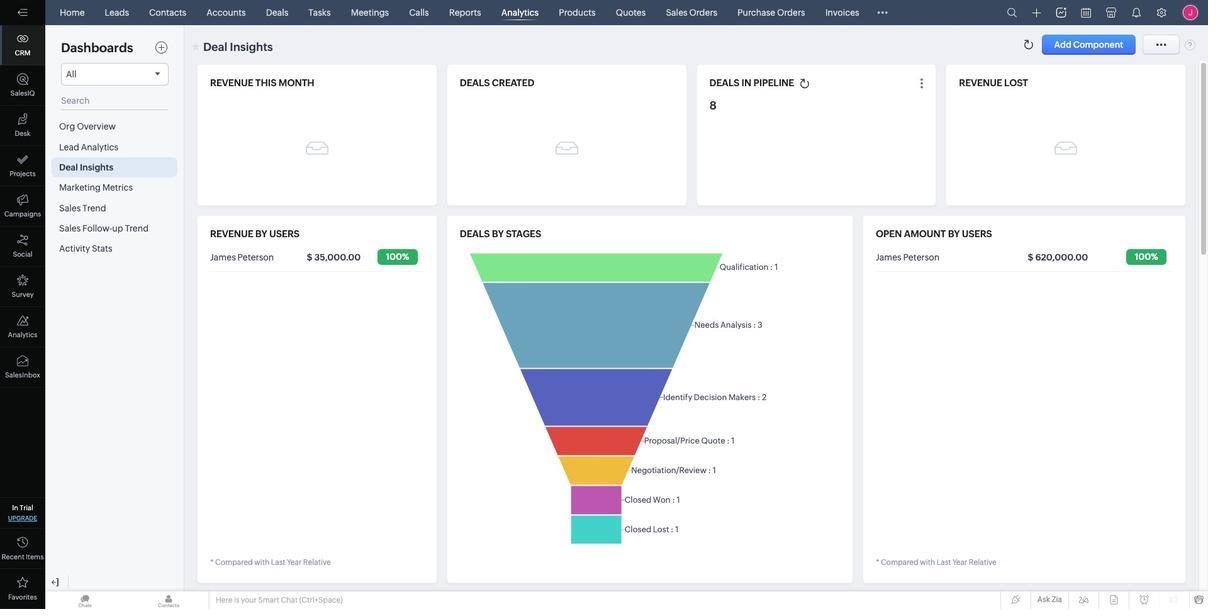 Task type: describe. For each thing, give the bounding box(es) containing it.
configure settings image
[[1157, 8, 1167, 18]]

in trial upgrade
[[8, 504, 37, 522]]

trial
[[20, 504, 33, 512]]

survey link
[[0, 267, 45, 307]]

crm
[[15, 49, 30, 57]]

home
[[60, 8, 85, 18]]

social
[[13, 251, 32, 258]]

invoices link
[[821, 0, 865, 25]]

0 vertical spatial analytics link
[[496, 0, 544, 25]]

purchase
[[738, 8, 776, 18]]

products
[[559, 8, 596, 18]]

desk link
[[0, 106, 45, 146]]

sales orders link
[[661, 0, 723, 25]]

deals link
[[261, 0, 294, 25]]

1 horizontal spatial analytics
[[502, 8, 539, 18]]

leads link
[[100, 0, 134, 25]]

in
[[12, 504, 18, 512]]

campaigns
[[4, 210, 41, 218]]

crm link
[[0, 25, 45, 65]]

home link
[[55, 0, 90, 25]]

meetings link
[[346, 0, 394, 25]]

here is your smart chat (ctrl+space)
[[216, 596, 343, 605]]

accounts link
[[202, 0, 251, 25]]

chats image
[[45, 592, 125, 609]]

0 horizontal spatial analytics link
[[0, 307, 45, 347]]

sales motivator image
[[1057, 8, 1067, 18]]

contacts
[[149, 8, 186, 18]]

is
[[234, 596, 240, 605]]

accounts
[[207, 8, 246, 18]]

survey
[[12, 291, 34, 298]]

calls
[[409, 8, 429, 18]]

1 vertical spatial analytics
[[8, 331, 37, 339]]

contacts link
[[144, 0, 192, 25]]

tasks
[[309, 8, 331, 18]]

projects
[[10, 170, 36, 178]]

items
[[26, 553, 44, 561]]

social link
[[0, 227, 45, 267]]

leads
[[105, 8, 129, 18]]

notifications image
[[1132, 8, 1142, 18]]

sales orders
[[666, 8, 718, 18]]

campaigns link
[[0, 186, 45, 227]]



Task type: vqa. For each thing, say whether or not it's contained in the screenshot.
the Contacts
yes



Task type: locate. For each thing, give the bounding box(es) containing it.
analytics up salesinbox link
[[8, 331, 37, 339]]

recent items
[[2, 553, 44, 561]]

recent
[[2, 553, 24, 561]]

ask zia
[[1038, 596, 1063, 604]]

salesiq link
[[0, 65, 45, 106]]

products link
[[554, 0, 601, 25]]

0 vertical spatial analytics
[[502, 8, 539, 18]]

marketplace image
[[1107, 8, 1117, 18]]

calls link
[[404, 0, 434, 25]]

smart
[[258, 596, 279, 605]]

0 horizontal spatial analytics
[[8, 331, 37, 339]]

deals
[[266, 8, 289, 18]]

1 vertical spatial analytics link
[[0, 307, 45, 347]]

invoices
[[826, 8, 860, 18]]

sales
[[666, 8, 688, 18]]

contacts image
[[129, 592, 208, 609]]

zia
[[1052, 596, 1063, 604]]

0 horizontal spatial orders
[[690, 8, 718, 18]]

analytics
[[502, 8, 539, 18], [8, 331, 37, 339]]

analytics link
[[496, 0, 544, 25], [0, 307, 45, 347]]

orders right purchase
[[777, 8, 806, 18]]

1 orders from the left
[[690, 8, 718, 18]]

upgrade
[[8, 515, 37, 522]]

purchase orders link
[[733, 0, 811, 25]]

quotes
[[616, 8, 646, 18]]

salesinbox
[[5, 371, 40, 379]]

analytics link right reports link
[[496, 0, 544, 25]]

calendar image
[[1082, 8, 1092, 18]]

here
[[216, 596, 233, 605]]

orders right sales
[[690, 8, 718, 18]]

1 horizontal spatial analytics link
[[496, 0, 544, 25]]

reports
[[449, 8, 481, 18]]

tasks link
[[304, 0, 336, 25]]

1 horizontal spatial orders
[[777, 8, 806, 18]]

reports link
[[444, 0, 486, 25]]

meetings
[[351, 8, 389, 18]]

quotes link
[[611, 0, 651, 25]]

favorites
[[8, 594, 37, 601]]

orders for purchase orders
[[777, 8, 806, 18]]

chat
[[281, 596, 298, 605]]

ask
[[1038, 596, 1051, 604]]

analytics right reports link
[[502, 8, 539, 18]]

orders
[[690, 8, 718, 18], [777, 8, 806, 18]]

2 orders from the left
[[777, 8, 806, 18]]

salesiq
[[10, 89, 35, 97]]

desk
[[15, 130, 31, 137]]

purchase orders
[[738, 8, 806, 18]]

quick actions image
[[1033, 8, 1042, 18]]

search image
[[1008, 8, 1018, 18]]

orders for sales orders
[[690, 8, 718, 18]]

projects link
[[0, 146, 45, 186]]

(ctrl+space)
[[299, 596, 343, 605]]

analytics link down survey
[[0, 307, 45, 347]]

salesinbox link
[[0, 347, 45, 388]]

your
[[241, 596, 257, 605]]



